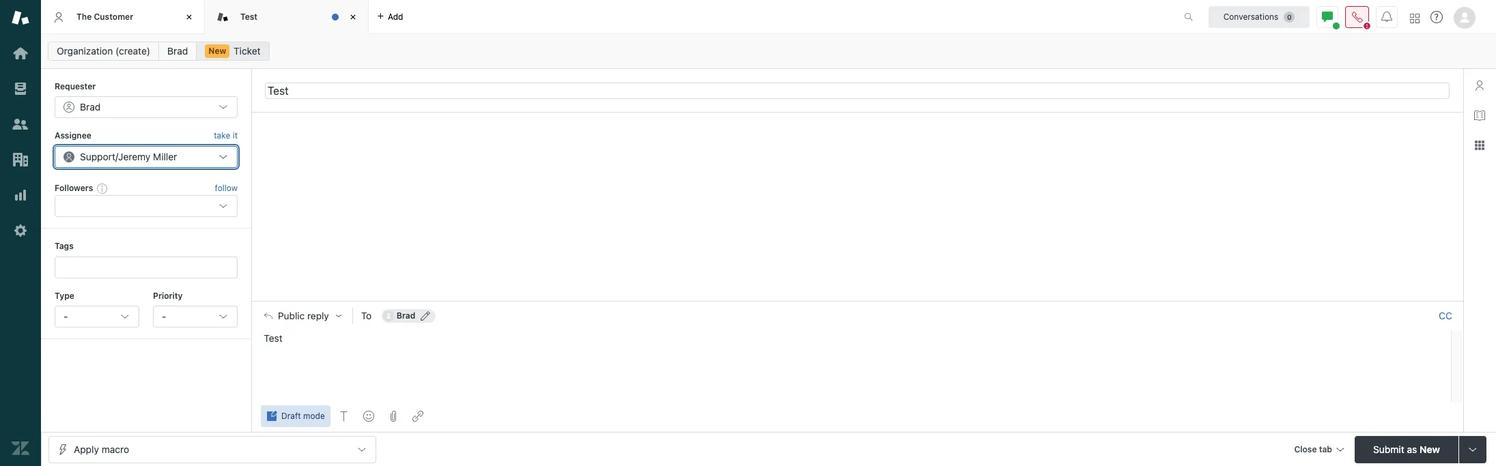 Task type: describe. For each thing, give the bounding box(es) containing it.
followers
[[55, 183, 93, 193]]

take it button
[[214, 129, 238, 143]]

add attachment image
[[388, 411, 399, 422]]

tags
[[55, 241, 74, 251]]

ticket
[[234, 45, 261, 57]]

organization (create) button
[[48, 42, 159, 61]]

get help image
[[1431, 11, 1443, 23]]

views image
[[12, 80, 29, 98]]

submit
[[1373, 444, 1404, 455]]

test tab
[[205, 0, 369, 34]]

jeremy
[[118, 151, 150, 162]]

followers element
[[55, 195, 238, 217]]

close image inside the customer 'tab'
[[182, 10, 196, 24]]

public reply button
[[252, 302, 352, 331]]

brad for requester
[[80, 101, 101, 113]]

conversations button
[[1209, 6, 1310, 28]]

assignee
[[55, 131, 91, 141]]

to
[[361, 310, 372, 322]]

submit as new
[[1373, 444, 1440, 455]]

- button for priority
[[153, 306, 238, 328]]

the customer tab
[[41, 0, 205, 34]]

- button for type
[[55, 306, 139, 328]]

support
[[80, 151, 115, 162]]

tab
[[1319, 444, 1332, 454]]

type
[[55, 291, 74, 301]]

customer context image
[[1474, 80, 1485, 91]]

button displays agent's chat status as online. image
[[1322, 11, 1333, 22]]

admin image
[[12, 222, 29, 240]]

zendesk support image
[[12, 9, 29, 27]]

reply
[[307, 311, 329, 322]]

cc button
[[1439, 310, 1452, 322]]

priority
[[153, 291, 183, 301]]

minimize composer image
[[852, 296, 863, 307]]

macro
[[102, 444, 129, 455]]

tabs tab list
[[41, 0, 1170, 34]]

requester
[[55, 81, 96, 92]]

info on adding followers image
[[97, 183, 108, 194]]

draft mode button
[[261, 406, 330, 427]]

requester element
[[55, 97, 238, 118]]

draft mode
[[281, 411, 325, 421]]

brad inside secondary element
[[167, 45, 188, 57]]

mode
[[303, 411, 325, 421]]

close
[[1294, 444, 1317, 454]]

Public reply composer Draft mode text field
[[258, 331, 1447, 359]]

new inside secondary element
[[209, 46, 226, 56]]

notifications image
[[1381, 11, 1392, 22]]

1 vertical spatial new
[[1420, 444, 1440, 455]]



Task type: locate. For each thing, give the bounding box(es) containing it.
1 horizontal spatial brad
[[167, 45, 188, 57]]

conversations
[[1223, 11, 1279, 22]]

-
[[64, 311, 68, 322], [162, 311, 166, 322]]

- button down the type
[[55, 306, 139, 328]]

test up 'ticket'
[[240, 11, 257, 22]]

1 vertical spatial test
[[264, 333, 282, 344]]

zendesk image
[[12, 440, 29, 458]]

1 close image from the left
[[182, 10, 196, 24]]

2 vertical spatial brad
[[397, 311, 415, 321]]

0 horizontal spatial test
[[240, 11, 257, 22]]

insert emojis image
[[363, 411, 374, 422]]

0 horizontal spatial new
[[209, 46, 226, 56]]

draft
[[281, 411, 301, 421]]

support / jeremy miller
[[80, 151, 177, 162]]

miller
[[153, 151, 177, 162]]

apply macro
[[74, 444, 129, 455]]

follow
[[215, 183, 238, 193]]

brad right (create)
[[167, 45, 188, 57]]

close image inside test "tab"
[[346, 10, 360, 24]]

1 - button from the left
[[55, 306, 139, 328]]

2 horizontal spatial brad
[[397, 311, 415, 321]]

close image left 'add' dropdown button
[[346, 10, 360, 24]]

brad inside requester element
[[80, 101, 101, 113]]

(create)
[[115, 45, 150, 57]]

Tags field
[[65, 261, 225, 274]]

2 - button from the left
[[153, 306, 238, 328]]

2 - from the left
[[162, 311, 166, 322]]

get started image
[[12, 44, 29, 62]]

zendesk products image
[[1410, 13, 1420, 23]]

brad link
[[158, 42, 197, 61]]

edit user image
[[421, 311, 430, 321]]

0 vertical spatial brad
[[167, 45, 188, 57]]

public
[[278, 311, 305, 322]]

1 - from the left
[[64, 311, 68, 322]]

new
[[209, 46, 226, 56], [1420, 444, 1440, 455]]

- down priority
[[162, 311, 166, 322]]

- down the type
[[64, 311, 68, 322]]

1 horizontal spatial - button
[[153, 306, 238, 328]]

brad for to
[[397, 311, 415, 321]]

add link (cmd k) image
[[412, 411, 423, 422]]

close tab button
[[1288, 436, 1349, 465]]

apps image
[[1474, 140, 1485, 151]]

/
[[115, 151, 118, 162]]

follow button
[[215, 182, 238, 195]]

assignee element
[[55, 146, 238, 168]]

reporting image
[[12, 186, 29, 204]]

0 horizontal spatial - button
[[55, 306, 139, 328]]

the
[[76, 11, 92, 22]]

apply
[[74, 444, 99, 455]]

customers image
[[12, 115, 29, 133]]

cc
[[1439, 310, 1452, 322]]

close image up brad link
[[182, 10, 196, 24]]

0 vertical spatial new
[[209, 46, 226, 56]]

take it
[[214, 131, 238, 141]]

- for type
[[64, 311, 68, 322]]

1 horizontal spatial close image
[[346, 10, 360, 24]]

test inside the public reply composer draft mode text box
[[264, 333, 282, 344]]

displays possible ticket submission types image
[[1467, 444, 1478, 455]]

klobrad84@gmail.com image
[[383, 311, 394, 322]]

add
[[388, 11, 403, 22]]

organizations image
[[12, 151, 29, 169]]

test
[[240, 11, 257, 22], [264, 333, 282, 344]]

1 horizontal spatial test
[[264, 333, 282, 344]]

0 vertical spatial test
[[240, 11, 257, 22]]

knowledge image
[[1474, 110, 1485, 121]]

- for priority
[[162, 311, 166, 322]]

as
[[1407, 444, 1417, 455]]

0 horizontal spatial close image
[[182, 10, 196, 24]]

1 vertical spatial brad
[[80, 101, 101, 113]]

1 horizontal spatial new
[[1420, 444, 1440, 455]]

add button
[[369, 0, 411, 33]]

2 close image from the left
[[346, 10, 360, 24]]

main element
[[0, 0, 41, 466]]

0 horizontal spatial -
[[64, 311, 68, 322]]

- button
[[55, 306, 139, 328], [153, 306, 238, 328]]

Subject field
[[265, 82, 1450, 99]]

format text image
[[339, 411, 349, 422]]

close image
[[182, 10, 196, 24], [346, 10, 360, 24]]

0 horizontal spatial brad
[[80, 101, 101, 113]]

it
[[233, 131, 238, 141]]

test down public
[[264, 333, 282, 344]]

public reply
[[278, 311, 329, 322]]

- button down priority
[[153, 306, 238, 328]]

secondary element
[[41, 38, 1496, 65]]

brad right klobrad84@gmail.com icon
[[397, 311, 415, 321]]

1 horizontal spatial -
[[162, 311, 166, 322]]

the customer
[[76, 11, 133, 22]]

take
[[214, 131, 230, 141]]

brad
[[167, 45, 188, 57], [80, 101, 101, 113], [397, 311, 415, 321]]

new left 'ticket'
[[209, 46, 226, 56]]

organization (create)
[[57, 45, 150, 57]]

close tab
[[1294, 444, 1332, 454]]

brad down the requester
[[80, 101, 101, 113]]

test inside "tab"
[[240, 11, 257, 22]]

new right 'as'
[[1420, 444, 1440, 455]]

customer
[[94, 11, 133, 22]]

organization
[[57, 45, 113, 57]]



Task type: vqa. For each thing, say whether or not it's contained in the screenshot.
rightmost BRAD
yes



